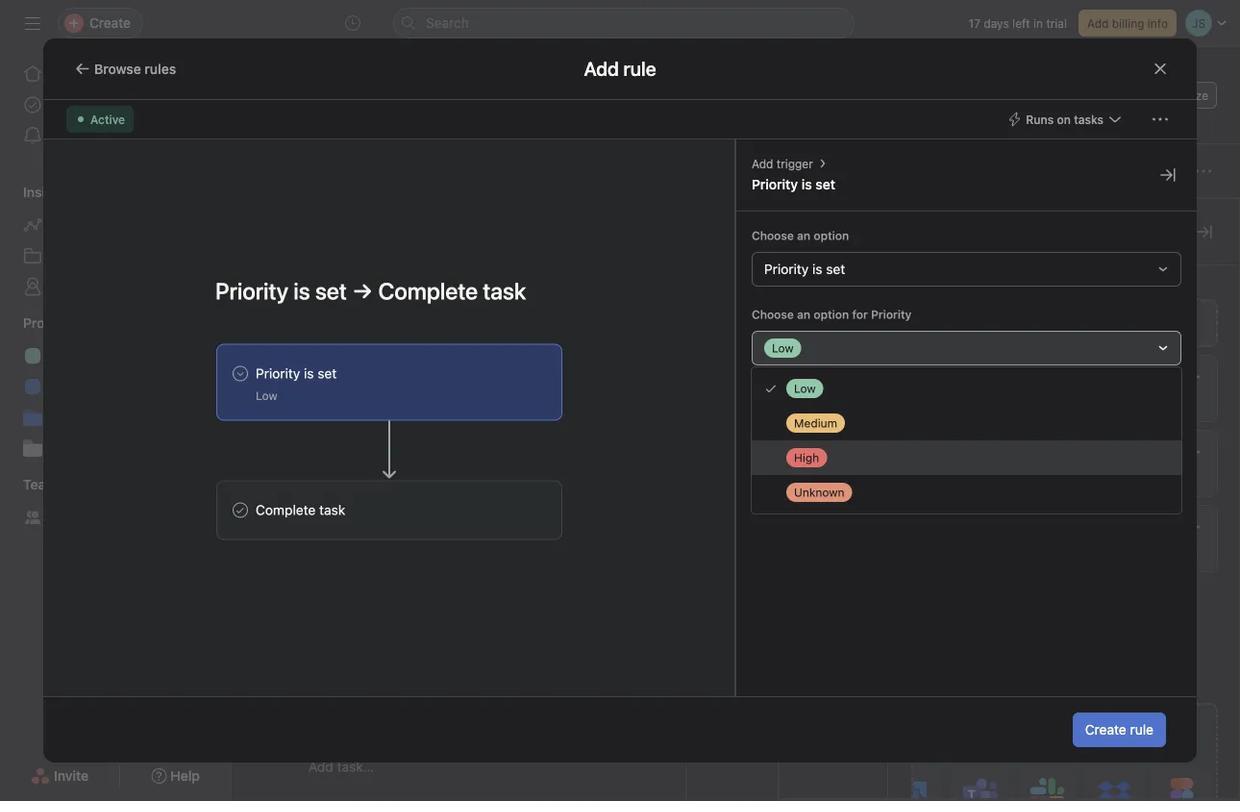 Task type: vqa. For each thing, say whether or not it's contained in the screenshot.
left and
no



Task type: describe. For each thing, give the bounding box(es) containing it.
my
[[50, 97, 69, 113]]

priority down task moved to a section → set priority
[[969, 471, 1008, 485]]

for
[[853, 308, 868, 321]]

c
[[1235, 369, 1241, 385]]

low button
[[752, 331, 1182, 365]]

23
[[832, 423, 846, 436]]

category
[[1152, 210, 1202, 223]]

days
[[984, 16, 1010, 30]]

complete task
[[256, 502, 346, 518]]

rule for add rule
[[977, 315, 1000, 331]]

choose an option for priority
[[752, 308, 912, 321]]

info
[[1148, 16, 1168, 30]]

inbox
[[50, 127, 84, 143]]

browse rules button
[[66, 55, 185, 82]]

choose for choose an option
[[752, 229, 794, 242]]

cross-functional project plan
[[50, 348, 231, 364]]

0 vertical spatial set
[[816, 176, 836, 192]]

2 collapse task list for this section image from the top
[[261, 538, 276, 553]]

trial
[[1047, 16, 1067, 30]]

do
[[307, 344, 325, 362]]

share timeline with teammates cell
[[232, 446, 687, 482]]

move
[[1141, 369, 1175, 385]]

set for task moved to a section → set priority
[[1116, 444, 1137, 460]]

priority is set inside dropdown button
[[765, 261, 846, 277]]

smith for schedule kickoff meeting cell
[[751, 423, 782, 436]]

task templates
[[807, 666, 861, 697]]

john smith for schedule kickoff meeting cell's john smith button
[[721, 423, 782, 436]]

add app
[[1046, 725, 1107, 743]]

low inside "popup button"
[[772, 341, 794, 355]]

john for schedule kickoff meeting cell
[[721, 423, 748, 436]]

Schedule kickoff meeting text field
[[304, 420, 471, 439]]

apps
[[820, 478, 848, 491]]

add trigger button
[[752, 155, 813, 172]]

home link
[[12, 59, 219, 89]]

2 vertical spatial priority is set
[[256, 365, 337, 381]]

my tasks
[[50, 97, 105, 113]]

doing button
[[286, 528, 328, 563]]

portfolio 1
[[50, 409, 112, 425]]

my tasks link
[[12, 89, 219, 120]]

due
[[809, 210, 831, 223]]

17
[[969, 16, 981, 30]]

is down trigger at the right of page
[[802, 176, 812, 192]]

Completed checkbox
[[280, 383, 303, 406]]

complete task button
[[216, 480, 563, 540]]

portfolio 1 link
[[12, 402, 219, 433]]

to
[[286, 344, 303, 362]]

add trigger
[[752, 157, 813, 170]]

runs on tasks button
[[999, 106, 1132, 133]]

inbox link
[[12, 120, 219, 151]]

section for status
[[1052, 519, 1097, 535]]

insights
[[23, 184, 73, 200]]

add task… button for 2nd add task… row
[[309, 489, 374, 510]]

home
[[50, 66, 87, 82]]

runs on tasks
[[1026, 113, 1104, 126]]

add inside header to do tree grid
[[309, 491, 333, 507]]

0 vertical spatial a
[[1224, 369, 1232, 385]]

a for status
[[1041, 519, 1048, 535]]

close details image
[[1197, 224, 1213, 239]]

task moved to a section → set status
[[947, 519, 1181, 535]]

left
[[1013, 16, 1031, 30]]

in
[[1034, 16, 1043, 30]]

2 horizontal spatial low
[[794, 382, 816, 395]]

add task… for third add task… row from the bottom
[[309, 298, 374, 314]]

oct 23 – 25
[[809, 423, 873, 436]]

high
[[794, 451, 820, 465]]

is inside dropdown button
[[813, 261, 823, 277]]

unknown
[[794, 486, 845, 499]]

functional
[[92, 348, 153, 364]]

to do button
[[286, 336, 325, 370]]

oct for oct 20
[[809, 388, 828, 402]]

an for choose an option for priority
[[797, 308, 811, 321]]

a for priority
[[1041, 444, 1048, 460]]

24
[[832, 457, 846, 471]]

1 vertical spatial status
[[1141, 519, 1181, 535]]

Add a name for this rule text field
[[203, 269, 563, 313]]

priority right for
[[871, 308, 912, 321]]

priority up completed option
[[256, 365, 300, 381]]

browse rules
[[94, 61, 176, 76]]

customize button
[[1127, 82, 1218, 109]]

is left added in the top of the page
[[979, 369, 989, 385]]

insights button
[[0, 183, 73, 202]]

hide sidebar image
[[25, 15, 40, 31]]

share button
[[1047, 82, 1111, 109]]

high option
[[752, 440, 1182, 475]]

projects button
[[0, 314, 75, 333]]

is down to do
[[304, 365, 314, 381]]

task… for 2nd add task… row
[[337, 491, 374, 507]]

smith for draft project brief cell
[[751, 388, 782, 402]]

priority down move
[[1141, 444, 1185, 460]]

→ for status
[[1101, 519, 1113, 535]]

rules
[[912, 273, 951, 291]]

cross-functional project plan link
[[12, 340, 231, 371]]

john smith for draft project brief cell's john smith button
[[721, 388, 782, 402]]

add task… button for 1st add task… row from the bottom of the page
[[309, 756, 374, 778]]

oct for oct 23 – 25
[[809, 423, 828, 436]]

25
[[859, 423, 873, 436]]

search list box
[[393, 8, 855, 38]]

customize
[[1151, 88, 1209, 102]]

close this dialog image
[[1153, 61, 1168, 76]]

portfolio
[[50, 409, 102, 425]]

rules
[[826, 384, 852, 397]]

cross-
[[50, 348, 92, 364]]

add to starred image
[[610, 74, 625, 89]]

draft project brief cell
[[232, 377, 687, 413]]

1 vertical spatial project
[[1078, 369, 1122, 385]]

1 vertical spatial set
[[947, 471, 965, 485]]

2 vertical spatial set
[[318, 365, 337, 381]]

task moved to a section → set priority
[[947, 444, 1185, 460]]

0 horizontal spatial low
[[256, 389, 278, 402]]

task for task moved to a section → set priority
[[947, 444, 976, 460]]

js
[[963, 88, 977, 102]]

add rule button
[[912, 299, 1219, 347]]

oct 24
[[809, 457, 846, 471]]

search
[[426, 15, 469, 31]]

0 vertical spatial priority is set
[[752, 176, 836, 192]]

add inside button
[[1046, 725, 1075, 743]]

add billing info
[[1088, 16, 1168, 30]]

create
[[1086, 722, 1127, 738]]

create rule
[[1086, 722, 1154, 738]]

medium
[[794, 416, 838, 430]]

add rule
[[948, 315, 1000, 331]]



Task type: locate. For each thing, give the bounding box(es) containing it.
oct 20
[[809, 388, 846, 402]]

priority is set down trigger at the right of page
[[752, 176, 836, 192]]

active inside button
[[90, 113, 125, 126]]

added
[[993, 369, 1032, 385]]

section
[[1052, 444, 1097, 460], [1052, 519, 1097, 535]]

create rule button
[[1073, 713, 1167, 747]]

1 smith from the top
[[751, 388, 782, 402]]

john for draft project brief cell
[[721, 388, 748, 402]]

collapse task list for this section image left doing
[[261, 538, 276, 553]]

add billing info button
[[1079, 10, 1177, 37]]

row
[[232, 198, 1241, 234], [255, 233, 1241, 235], [232, 377, 1241, 413], [232, 412, 1241, 447], [232, 569, 1241, 606], [232, 659, 1241, 695]]

search button
[[393, 8, 855, 38]]

oct for oct 24
[[809, 457, 828, 471]]

priority
[[752, 176, 798, 192], [923, 210, 962, 223], [765, 261, 809, 277], [871, 308, 912, 321], [256, 365, 300, 381], [1141, 444, 1185, 460], [969, 471, 1008, 485]]

2 an from the top
[[797, 308, 811, 321]]

0 vertical spatial status
[[1038, 210, 1073, 223]]

3 task… from the top
[[337, 759, 374, 775]]

john smith button
[[694, 383, 796, 406], [694, 418, 796, 441]]

insights element
[[0, 175, 231, 306]]

1 vertical spatial john smith
[[721, 423, 782, 436]]

2 john smith button from the top
[[694, 418, 796, 441]]

task… inside header to do tree grid
[[337, 491, 374, 507]]

invite
[[54, 768, 89, 784]]

rule inside button
[[1131, 722, 1154, 738]]

2 add task… row from the top
[[232, 481, 1241, 516]]

choose
[[752, 229, 794, 242], [752, 308, 794, 321]]

1 vertical spatial john
[[721, 423, 748, 436]]

0 vertical spatial add task… button
[[309, 296, 374, 317]]

3 add task… button from the top
[[309, 756, 374, 778]]

section up task moved to a section → set status
[[1052, 444, 1097, 460]]

project right the this
[[1078, 369, 1122, 385]]

rule inside button
[[977, 315, 1000, 331]]

an for choose an option
[[797, 229, 811, 242]]

templates
[[807, 684, 861, 697]]

1 vertical spatial john smith button
[[694, 418, 796, 441]]

rule
[[977, 315, 1000, 331], [1131, 722, 1154, 738]]

projects element
[[0, 306, 231, 467]]

tasks down share
[[1074, 113, 1104, 126]]

rule right create
[[1131, 722, 1154, 738]]

set up choose an option for priority at top
[[826, 261, 846, 277]]

2 vertical spatial add task…
[[309, 759, 374, 775]]

john
[[721, 388, 748, 402], [721, 423, 748, 436]]

1 vertical spatial add task… button
[[309, 489, 374, 510]]

due date
[[809, 210, 858, 223]]

0 vertical spatial moved
[[979, 444, 1021, 460]]

oct 24 row
[[232, 446, 1241, 482]]

task for task moved to a section → set status
[[947, 519, 976, 535]]

moved down set priority
[[979, 519, 1021, 535]]

priority is set button
[[752, 252, 1182, 287]]

priority is set
[[752, 176, 836, 192], [765, 261, 846, 277], [256, 365, 337, 381]]

date
[[834, 210, 858, 223]]

moved
[[979, 444, 1021, 460], [979, 519, 1021, 535]]

1 john from the top
[[721, 388, 748, 402]]

1 an from the top
[[797, 229, 811, 242]]

1 vertical spatial moved
[[979, 519, 1021, 535]]

row containing assignee
[[232, 198, 1241, 234]]

0 vertical spatial add task… row
[[232, 288, 1241, 324]]

task up doing button
[[319, 502, 346, 518]]

low left rules
[[794, 382, 816, 395]]

1 vertical spatial add task… row
[[232, 481, 1241, 516]]

1 section from the top
[[1052, 444, 1097, 460]]

add rule
[[584, 57, 656, 80]]

1 moved from the top
[[979, 444, 1021, 460]]

task right move
[[1178, 369, 1205, 385]]

0 horizontal spatial status
[[1038, 210, 1073, 223]]

to down added in the top of the page
[[1025, 444, 1037, 460]]

task down set priority
[[947, 519, 976, 535]]

john smith left "3"
[[721, 388, 782, 402]]

completed image
[[280, 383, 303, 406]]

john smith up oct 24 row
[[721, 423, 782, 436]]

2 vertical spatial oct
[[809, 457, 828, 471]]

task for task is added to this project → move task to a c
[[947, 369, 976, 385]]

rule down priority is set dropdown button
[[977, 315, 1000, 331]]

2 vertical spatial a
[[1041, 519, 1048, 535]]

1 vertical spatial collapse task list for this section image
[[261, 538, 276, 553]]

an down due
[[797, 229, 811, 242]]

a up task moved to a section → set status
[[1041, 444, 1048, 460]]

smith left "3"
[[751, 388, 782, 402]]

3 oct from the top
[[809, 457, 828, 471]]

1 add task… row from the top
[[232, 288, 1241, 324]]

priority inside priority is set dropdown button
[[765, 261, 809, 277]]

0 vertical spatial oct
[[809, 388, 828, 402]]

oct inside row
[[809, 457, 828, 471]]

Share timeline with teammates text field
[[304, 454, 504, 474]]

to down task moved to a section → set priority
[[1025, 519, 1037, 535]]

0 vertical spatial an
[[797, 229, 811, 242]]

3
[[815, 384, 822, 397]]

2 vertical spatial add task… row
[[232, 748, 1241, 785]]

task up 'templates'
[[821, 666, 846, 680]]

moved up set priority
[[979, 444, 1021, 460]]

1 vertical spatial task…
[[337, 491, 374, 507]]

share
[[1071, 88, 1102, 102]]

1 vertical spatial set
[[826, 261, 846, 277]]

1
[[106, 409, 112, 425]]

option for choose an option
[[814, 229, 849, 242]]

0 vertical spatial smith
[[751, 388, 782, 402]]

1 oct from the top
[[809, 388, 828, 402]]

1 john smith from the top
[[721, 388, 782, 402]]

add task… for 2nd add task… row
[[309, 491, 374, 507]]

option down 'due date'
[[814, 229, 849, 242]]

add task… inside header to do tree grid
[[309, 491, 374, 507]]

0 horizontal spatial tasks
[[72, 97, 105, 113]]

tasks
[[72, 97, 105, 113], [1074, 113, 1104, 126]]

teams element
[[0, 467, 231, 537]]

1 task… from the top
[[337, 298, 374, 314]]

rule for create rule
[[1131, 722, 1154, 738]]

priority up priority is set dropdown button
[[923, 210, 962, 223]]

1 add task… button from the top
[[309, 296, 374, 317]]

2 john smith from the top
[[721, 423, 782, 436]]

tasks inside my tasks link
[[72, 97, 105, 113]]

task is added to this project → move task to a c
[[947, 369, 1241, 385]]

add task… row
[[232, 288, 1241, 324], [232, 481, 1241, 516], [232, 748, 1241, 785]]

projects
[[23, 315, 75, 331]]

js button
[[959, 84, 982, 107]]

2 vertical spatial →
[[1101, 519, 1113, 535]]

doing
[[286, 536, 328, 554]]

task for task templates
[[821, 666, 846, 680]]

17 days left in trial
[[969, 16, 1067, 30]]

1 vertical spatial section
[[1052, 519, 1097, 535]]

invite button
[[18, 759, 101, 793]]

set for task moved to a section → set status
[[1116, 519, 1137, 535]]

choose an option
[[752, 229, 849, 242]]

set priority
[[947, 471, 1008, 485]]

oct left the 23
[[809, 423, 828, 436]]

trigger
[[777, 157, 813, 170]]

2 moved from the top
[[979, 519, 1021, 535]]

task… for third add task… row from the bottom
[[337, 298, 374, 314]]

runs
[[1026, 113, 1054, 126]]

1 vertical spatial add task…
[[309, 491, 374, 507]]

2 task… from the top
[[337, 491, 374, 507]]

0 vertical spatial →
[[1126, 369, 1138, 385]]

billing
[[1113, 16, 1145, 30]]

project inside 'link'
[[157, 348, 201, 364]]

active button
[[66, 106, 134, 133]]

task down the low "popup button"
[[947, 369, 976, 385]]

1 vertical spatial rule
[[1131, 722, 1154, 738]]

→ down task is added to this project → move task to a c
[[1101, 444, 1113, 460]]

team button
[[0, 475, 57, 494]]

to do
[[286, 344, 325, 362]]

moved for task moved to a section → set priority
[[979, 444, 1021, 460]]

to left the this
[[1036, 369, 1048, 385]]

2 add task… from the top
[[309, 491, 374, 507]]

moved for task moved to a section → set status
[[979, 519, 1021, 535]]

project left plan
[[157, 348, 201, 364]]

→ down task moved to a section → set priority
[[1101, 519, 1113, 535]]

add task… button
[[309, 296, 374, 317], [309, 489, 374, 510], [309, 756, 374, 778]]

section down task moved to a section → set priority
[[1052, 519, 1097, 535]]

0 vertical spatial task
[[1178, 369, 1205, 385]]

1 vertical spatial priority is set
[[765, 261, 846, 277]]

1 vertical spatial →
[[1101, 444, 1113, 460]]

status
[[1038, 210, 1073, 223], [1141, 519, 1181, 535]]

priority down choose an option on the right top
[[765, 261, 809, 277]]

header to do tree grid
[[232, 377, 1241, 516]]

2 john from the top
[[721, 423, 748, 436]]

0 vertical spatial john smith button
[[694, 383, 796, 406]]

3 add task… from the top
[[309, 759, 374, 775]]

on
[[1057, 113, 1071, 126]]

1 vertical spatial option
[[814, 308, 849, 321]]

set down rules for to do icon
[[318, 365, 337, 381]]

→ left move
[[1126, 369, 1138, 385]]

–
[[849, 423, 856, 436]]

priority down add trigger button
[[752, 176, 798, 192]]

0 vertical spatial task…
[[337, 298, 374, 314]]

an left for
[[797, 308, 811, 321]]

1 vertical spatial a
[[1041, 444, 1048, 460]]

1 vertical spatial choose
[[752, 308, 794, 321]]

0 vertical spatial john smith
[[721, 388, 782, 402]]

1 collapse task list for this section image from the top
[[261, 345, 276, 361]]

0 vertical spatial section
[[1052, 444, 1097, 460]]

3 rules
[[815, 384, 852, 397]]

1 option from the top
[[814, 229, 849, 242]]

john smith
[[721, 388, 782, 402], [721, 423, 782, 436]]

0 vertical spatial project
[[157, 348, 201, 364]]

task…
[[337, 298, 374, 314], [337, 491, 374, 507], [337, 759, 374, 775]]

0 horizontal spatial task
[[319, 502, 346, 518]]

1 horizontal spatial task
[[1178, 369, 1205, 385]]

2 vertical spatial add task… button
[[309, 756, 374, 778]]

add task… button inside header to do tree grid
[[309, 489, 374, 510]]

2 oct from the top
[[809, 423, 828, 436]]

1 choose from the top
[[752, 229, 794, 242]]

low down choose an option for priority at top
[[772, 341, 794, 355]]

option left for
[[814, 308, 849, 321]]

2 vertical spatial set
[[1116, 519, 1137, 535]]

priority is set down to
[[256, 365, 337, 381]]

john smith button for draft project brief cell
[[694, 383, 796, 406]]

add task… button for third add task… row from the bottom
[[309, 296, 374, 317]]

john smith button for schedule kickoff meeting cell
[[694, 418, 796, 441]]

choose down choose an option on the right top
[[752, 308, 794, 321]]

priority is set down choose an option on the right top
[[765, 261, 846, 277]]

0 vertical spatial add task…
[[309, 298, 374, 314]]

0 vertical spatial rule
[[977, 315, 1000, 331]]

smith up oct 24 row
[[751, 423, 782, 436]]

an
[[797, 229, 811, 242], [797, 308, 811, 321]]

schedule kickoff meeting cell
[[232, 412, 687, 447]]

complete
[[256, 502, 316, 518]]

2 smith from the top
[[751, 423, 782, 436]]

a down task moved to a section → set priority
[[1041, 519, 1048, 535]]

set
[[816, 176, 836, 192], [826, 261, 846, 277], [318, 365, 337, 381]]

1 vertical spatial task
[[319, 502, 346, 518]]

down arrow image
[[383, 421, 396, 478]]

2 section from the top
[[1052, 519, 1097, 535]]

task inside complete task 'popup button'
[[319, 502, 346, 518]]

team
[[23, 477, 57, 492]]

status inside row
[[1038, 210, 1073, 223]]

0 vertical spatial john
[[721, 388, 748, 402]]

choose for choose an option for priority
[[752, 308, 794, 321]]

1 horizontal spatial low
[[772, 341, 794, 355]]

add app button
[[912, 703, 1219, 801]]

task up set priority
[[947, 444, 976, 460]]

2 option from the top
[[814, 308, 849, 321]]

section for priority
[[1052, 444, 1097, 460]]

1 vertical spatial oct
[[809, 423, 828, 436]]

is down choose an option on the right top
[[813, 261, 823, 277]]

1 horizontal spatial rule
[[1131, 722, 1154, 738]]

tasks right the my
[[72, 97, 105, 113]]

a left c
[[1224, 369, 1232, 385]]

task inside task templates
[[821, 666, 846, 680]]

low left completed option
[[256, 389, 278, 402]]

collapse task list for this section image left to
[[261, 345, 276, 361]]

2 add task… button from the top
[[309, 489, 374, 510]]

global element
[[0, 47, 231, 163]]

close side pane image
[[1161, 167, 1176, 183]]

1 vertical spatial an
[[797, 308, 811, 321]]

task… for 1st add task… row from the bottom of the page
[[337, 759, 374, 775]]

3 add task… row from the top
[[232, 748, 1241, 785]]

2 vertical spatial task…
[[337, 759, 374, 775]]

1 horizontal spatial tasks
[[1074, 113, 1104, 126]]

1 add task… from the top
[[309, 298, 374, 314]]

0 vertical spatial choose
[[752, 229, 794, 242]]

oct left 20
[[809, 388, 828, 402]]

1 vertical spatial smith
[[751, 423, 782, 436]]

0 vertical spatial set
[[1116, 444, 1137, 460]]

is
[[802, 176, 812, 192], [813, 261, 823, 277], [304, 365, 314, 381], [979, 369, 989, 385]]

set up due
[[816, 176, 836, 192]]

priority inside row
[[923, 210, 962, 223]]

0 horizontal spatial rule
[[977, 315, 1000, 331]]

2 choose from the top
[[752, 308, 794, 321]]

0 horizontal spatial project
[[157, 348, 201, 364]]

assignee
[[694, 210, 744, 223]]

choose down add trigger button
[[752, 229, 794, 242]]

None text field
[[313, 64, 573, 99]]

0 vertical spatial collapse task list for this section image
[[261, 345, 276, 361]]

collapse task list for this section image
[[261, 345, 276, 361], [261, 538, 276, 553]]

option for choose an option for priority
[[814, 308, 849, 321]]

rules for to do image
[[331, 345, 346, 361]]

1 john smith button from the top
[[694, 383, 796, 406]]

oct left 24
[[809, 457, 828, 471]]

this
[[1052, 369, 1075, 385]]

to left c
[[1208, 369, 1221, 385]]

1 horizontal spatial status
[[1141, 519, 1181, 535]]

low
[[772, 341, 794, 355], [794, 382, 816, 395], [256, 389, 278, 402]]

1 horizontal spatial project
[[1078, 369, 1122, 385]]

add task… for 1st add task… row from the bottom of the page
[[309, 759, 374, 775]]

→ for priority
[[1101, 444, 1113, 460]]

active
[[90, 113, 125, 126], [1160, 396, 1198, 412], [1160, 471, 1198, 487], [1160, 546, 1198, 562]]

task
[[1178, 369, 1205, 385], [319, 502, 346, 518]]

set inside dropdown button
[[826, 261, 846, 277]]

plan
[[204, 348, 231, 364]]

task
[[947, 369, 976, 385], [947, 444, 976, 460], [947, 519, 976, 535], [821, 666, 846, 680]]

add
[[1088, 16, 1109, 30], [752, 157, 774, 170], [309, 298, 333, 314], [948, 315, 973, 331], [309, 491, 333, 507], [1046, 725, 1075, 743], [309, 759, 333, 775]]

tasks inside runs on tasks dropdown button
[[1074, 113, 1104, 126]]

0 vertical spatial option
[[814, 229, 849, 242]]



